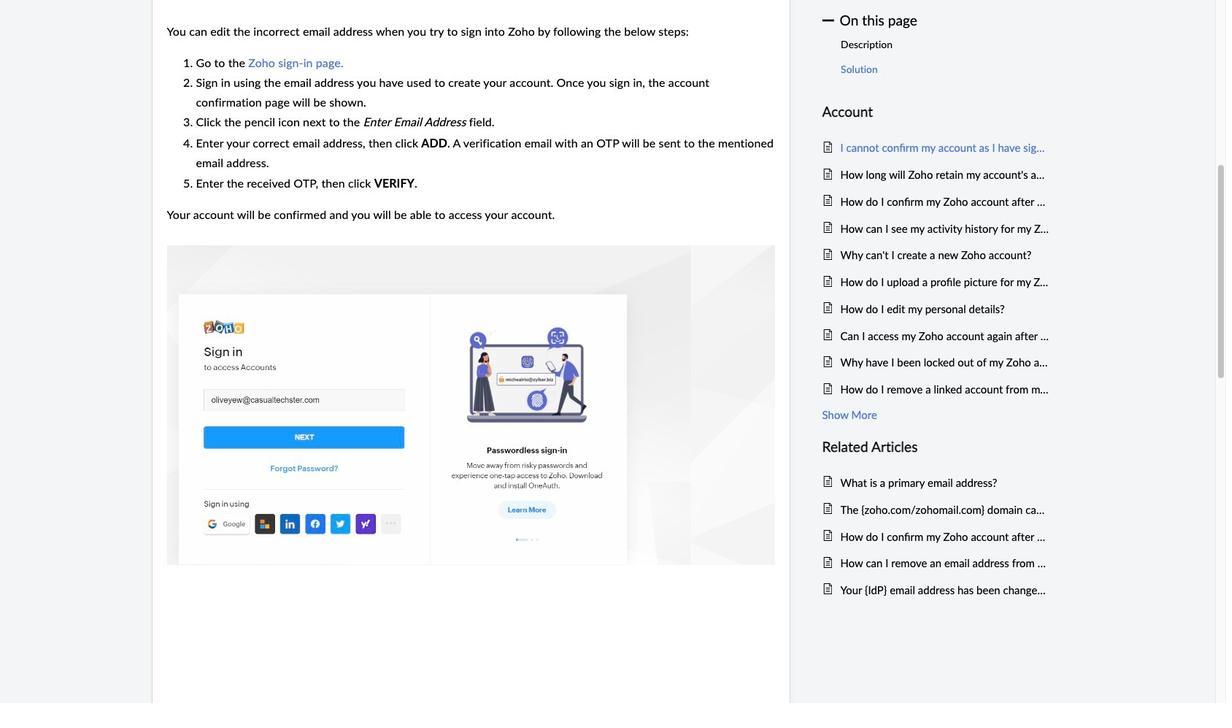 Task type: describe. For each thing, give the bounding box(es) containing it.
2 heading from the top
[[823, 436, 1050, 458]]

1 heading from the top
[[823, 101, 1050, 123]]

a gif showing how to edit the email address that is registered incorrectly. image
[[167, 245, 775, 565]]



Task type: vqa. For each thing, say whether or not it's contained in the screenshot.
heading
yes



Task type: locate. For each thing, give the bounding box(es) containing it.
0 vertical spatial heading
[[823, 101, 1050, 123]]

1 vertical spatial heading
[[823, 436, 1050, 458]]

heading
[[823, 101, 1050, 123], [823, 436, 1050, 458]]



